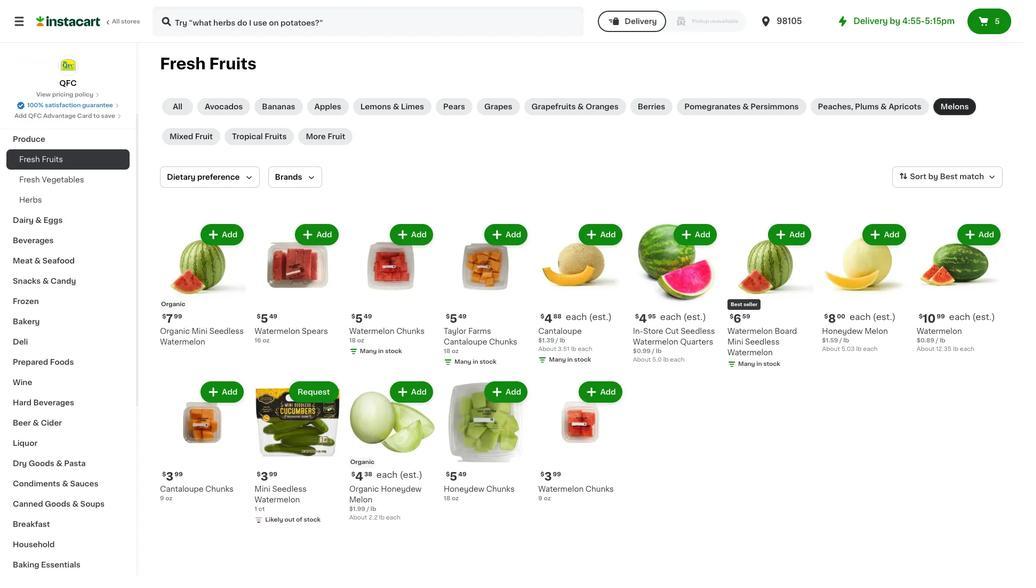 Task type: describe. For each thing, give the bounding box(es) containing it.
3 for cantaloupe chunks
[[166, 471, 173, 482]]

mini inside mini seedless watermelon 1 ct
[[255, 485, 270, 493]]

$10.99 each (estimated) element
[[917, 312, 1003, 326]]

mixed
[[170, 133, 193, 140]]

about inside watermelon $0.89 / lb about 12.35 lb each
[[917, 346, 935, 352]]

stock down taylor farms cantaloupe chunks 18 oz
[[480, 359, 496, 365]]

many in stock inside 'product' group
[[738, 361, 780, 367]]

instacart logo image
[[36, 15, 100, 28]]

oz for cantaloupe chunks
[[165, 495, 172, 501]]

organic up $ 7 99
[[161, 302, 185, 307]]

bakery
[[13, 318, 40, 325]]

melons
[[941, 103, 969, 110]]

lb up 5.0
[[656, 348, 662, 354]]

canned goods & soups link
[[6, 494, 130, 514]]

to
[[93, 113, 100, 119]]

00
[[837, 314, 845, 320]]

49 for taylor farms cantaloupe chunks
[[458, 314, 467, 320]]

oranges
[[586, 103, 619, 110]]

satisfaction
[[45, 102, 81, 108]]

dietary
[[167, 173, 195, 181]]

organic honeydew melon $1.99 / lb about 2.2 lb each
[[349, 485, 422, 520]]

stock down cantaloupe $1.39 / lb about 3.51 lb each
[[574, 357, 591, 363]]

lb up 2.2
[[371, 506, 376, 512]]

taylor farms cantaloupe chunks 18 oz
[[444, 328, 517, 354]]

5.0
[[652, 357, 662, 363]]

& for oranges
[[578, 103, 584, 110]]

brands button
[[268, 166, 322, 188]]

$ 4 88
[[540, 313, 562, 324]]

request
[[298, 388, 330, 396]]

5 inside button
[[995, 18, 1000, 25]]

berries link
[[630, 98, 673, 115]]

farms
[[468, 328, 491, 335]]

organic mini seedless watermelon
[[160, 328, 244, 346]]

$ inside $ 8 00
[[824, 314, 828, 320]]

deli link
[[6, 332, 130, 352]]

baking essentials
[[13, 561, 80, 569]]

avocados link
[[197, 98, 250, 115]]

cider
[[41, 419, 62, 427]]

many down watermelon board mini seedless watermelon
[[738, 361, 755, 367]]

watermelon inside watermelon spears 16 oz
[[255, 328, 300, 335]]

deli
[[13, 338, 28, 346]]

household link
[[6, 534, 130, 555]]

0 vertical spatial fresh
[[160, 56, 206, 71]]

88
[[553, 314, 562, 320]]

lb right 12.35
[[953, 346, 958, 352]]

stock inside 'product' group
[[763, 361, 780, 367]]

seafood
[[42, 257, 75, 265]]

dry goods & pasta
[[13, 460, 86, 467]]

grapes link
[[477, 98, 520, 115]]

honeydew chunks 18 oz
[[444, 485, 515, 501]]

$ 5 49 for watermelon chunks
[[351, 313, 372, 324]]

apples
[[314, 103, 341, 110]]

$ inside "$ 4 38"
[[351, 471, 355, 477]]

delivery for delivery by 4:55-5:15pm
[[853, 17, 888, 25]]

grapefruits & oranges link
[[524, 98, 626, 115]]

spears
[[302, 328, 328, 335]]

$1.99
[[349, 506, 365, 512]]

59
[[742, 314, 750, 320]]

candy
[[51, 277, 76, 285]]

5 for watermelon chunks
[[355, 313, 363, 324]]

98105 button
[[760, 6, 824, 36]]

$ 7 99
[[162, 313, 182, 324]]

fresh for fresh vegetables link
[[19, 176, 40, 183]]

likely out of stock
[[265, 517, 321, 523]]

qfc link
[[58, 55, 78, 89]]

in down "3.51"
[[567, 357, 573, 363]]

recipes link
[[6, 89, 130, 109]]

$4.88 each (estimated) element
[[538, 312, 624, 326]]

prepared foods link
[[6, 352, 130, 372]]

sauces
[[70, 480, 98, 487]]

each inside "element"
[[850, 313, 871, 321]]

stock down watermelon chunks 18 oz
[[385, 348, 402, 354]]

prepared
[[13, 358, 48, 366]]

5 for watermelon spears
[[261, 313, 268, 324]]

fresh for fresh fruits link
[[19, 156, 40, 163]]

1 horizontal spatial qfc
[[59, 79, 77, 87]]

wine link
[[6, 372, 130, 393]]

thanksgiving link
[[6, 109, 130, 129]]

best match
[[940, 173, 984, 180]]

watermelon spears 16 oz
[[255, 328, 328, 344]]

beverages inside "link"
[[13, 237, 54, 244]]

$8.00 each (estimated) element
[[822, 312, 908, 326]]

in-store cut seedless watermelon quarters $0.99 / lb about 5.0 lb each
[[633, 328, 715, 363]]

product group containing 8
[[822, 222, 908, 354]]

eggs
[[43, 217, 63, 224]]

dry goods & pasta link
[[6, 453, 130, 474]]

meat
[[13, 257, 33, 265]]

1 horizontal spatial fresh fruits
[[160, 56, 256, 71]]

1 vertical spatial beverages
[[33, 399, 74, 406]]

foods
[[50, 358, 74, 366]]

watermelon chunks 18 oz
[[349, 328, 425, 344]]

cantaloupe inside taylor farms cantaloupe chunks 18 oz
[[444, 338, 487, 346]]

best seller
[[731, 302, 757, 307]]

apples link
[[307, 98, 349, 115]]

sort by
[[910, 173, 938, 180]]

$ up mini seedless watermelon 1 ct
[[257, 471, 261, 477]]

organic up the 38
[[350, 459, 374, 465]]

frozen
[[13, 298, 39, 305]]

goods for dry
[[29, 460, 54, 467]]

breakfast link
[[6, 514, 130, 534]]

$ up honeydew chunks 18 oz
[[446, 471, 450, 477]]

taylor
[[444, 328, 466, 335]]

1 horizontal spatial fruits
[[209, 56, 256, 71]]

about inside cantaloupe $1.39 / lb about 3.51 lb each
[[538, 346, 556, 352]]

0 horizontal spatial fruits
[[42, 156, 63, 163]]

lb right 2.2
[[379, 515, 385, 520]]

goods for canned
[[45, 500, 70, 508]]

dairy
[[13, 217, 34, 224]]

oz inside watermelon chunks 18 oz
[[357, 338, 364, 344]]

dietary preference
[[167, 173, 240, 181]]

$ inside $ 4 95
[[635, 314, 639, 320]]

many down "3.51"
[[549, 357, 566, 363]]

$ 5 49 for taylor farms cantaloupe chunks
[[446, 313, 467, 324]]

all stores
[[112, 19, 140, 25]]

$ up the taylor
[[446, 314, 450, 320]]

cantaloupe for $1.39
[[538, 328, 582, 335]]

& for cider
[[33, 419, 39, 427]]

card
[[77, 113, 92, 119]]

1 vertical spatial qfc
[[28, 113, 42, 119]]

of
[[296, 517, 302, 523]]

wine
[[13, 379, 32, 386]]

(est.) for $ 4 95
[[683, 313, 706, 321]]

lb up 5.03 at the bottom
[[843, 338, 849, 344]]

beer & cider
[[13, 419, 62, 427]]

condiments & sauces
[[13, 480, 98, 487]]

in down watermelon chunks 18 oz
[[378, 348, 384, 354]]

$ inside $ 4 88
[[540, 314, 544, 320]]

many in stock down "3.51"
[[549, 357, 591, 363]]

each inside honeydew melon $1.59 / lb about 5.03 lb each
[[863, 346, 878, 352]]

watermelon board mini seedless watermelon
[[728, 328, 797, 356]]

many down watermelon chunks 18 oz
[[360, 348, 377, 354]]

$1.59
[[822, 338, 838, 344]]

18 inside taylor farms cantaloupe chunks 18 oz
[[444, 348, 450, 354]]

$ up watermelon chunks 18 oz
[[351, 314, 355, 320]]

fruit for mixed fruit
[[195, 133, 213, 140]]

tropical fruits link
[[225, 128, 294, 145]]

dietary preference button
[[160, 166, 260, 188]]

each (est.) for $ 4 88
[[566, 313, 612, 321]]

condiments & sauces link
[[6, 474, 130, 494]]

pasta
[[64, 460, 86, 467]]

tropical fruits
[[232, 133, 287, 140]]

49 for watermelon spears
[[269, 314, 277, 320]]

buy
[[30, 36, 45, 43]]

view pricing policy
[[36, 92, 93, 98]]

out
[[285, 517, 295, 523]]

& inside the 'canned goods & soups' link
[[72, 500, 79, 508]]

oz inside taylor farms cantaloupe chunks 18 oz
[[452, 348, 459, 354]]

quarters
[[680, 338, 713, 346]]

1 vertical spatial fresh fruits
[[19, 156, 63, 163]]

each (est.) for $ 8 00
[[850, 313, 896, 321]]

mini inside organic mini seedless watermelon
[[192, 328, 207, 335]]

lb right "3.51"
[[571, 346, 576, 352]]

product group containing 10
[[917, 222, 1003, 354]]

lists
[[30, 57, 48, 65]]

seedless inside organic mini seedless watermelon
[[209, 328, 244, 335]]

honeydew for chunks
[[444, 485, 484, 493]]

/ inside watermelon $0.89 / lb about 12.35 lb each
[[936, 338, 938, 344]]

$0.89
[[917, 338, 934, 344]]

service type group
[[598, 11, 747, 32]]

each inside "organic honeydew melon $1.99 / lb about 2.2 lb each"
[[386, 515, 401, 520]]

many down taylor farms cantaloupe chunks 18 oz
[[454, 359, 471, 365]]

$ 3 99 for cantaloupe chunks
[[162, 471, 183, 482]]

fresh vegetables link
[[6, 170, 130, 190]]

2.2
[[369, 515, 378, 520]]

oz for honeydew chunks
[[452, 495, 459, 501]]

cut
[[665, 328, 679, 335]]

each inside 'element'
[[376, 470, 398, 479]]

each up watermelon $0.89 / lb about 12.35 lb each
[[949, 313, 970, 321]]

2 horizontal spatial fruits
[[265, 133, 287, 140]]

each inside cantaloupe $1.39 / lb about 3.51 lb each
[[578, 346, 592, 352]]

watermelon inside watermelon chunks 18 oz
[[349, 328, 394, 335]]

grapefruits & oranges
[[532, 103, 619, 110]]

match
[[959, 173, 984, 180]]

watermelon inside watermelon $0.89 / lb about 12.35 lb each
[[917, 328, 962, 335]]

7
[[166, 313, 173, 324]]



Task type: locate. For each thing, give the bounding box(es) containing it.
all for all
[[173, 103, 182, 110]]

1 horizontal spatial cantaloupe
[[444, 338, 487, 346]]

& for persimmons
[[743, 103, 749, 110]]

dairy & eggs
[[13, 217, 63, 224]]

(est.) for $ 10 99
[[972, 313, 995, 321]]

2 horizontal spatial $ 3 99
[[540, 471, 561, 482]]

6
[[734, 313, 741, 324]]

about down $1.99
[[349, 515, 367, 520]]

honeydew for melon
[[822, 328, 863, 335]]

2 $ 3 99 from the left
[[257, 471, 277, 482]]

it
[[47, 36, 52, 43]]

& left pasta
[[56, 460, 62, 467]]

oz for watermelon chunks
[[544, 495, 551, 501]]

0 horizontal spatial fruit
[[195, 133, 213, 140]]

/ inside cantaloupe $1.39 / lb about 3.51 lb each
[[556, 338, 558, 344]]

mini inside watermelon board mini seedless watermelon
[[728, 338, 743, 346]]

99 up cantaloupe chunks 9 oz
[[175, 471, 183, 477]]

& inside beer & cider link
[[33, 419, 39, 427]]

/ inside honeydew melon $1.59 / lb about 5.03 lb each
[[839, 338, 842, 344]]

honeydew
[[822, 328, 863, 335], [444, 485, 484, 493], [381, 485, 422, 493]]

about inside in-store cut seedless watermelon quarters $0.99 / lb about 5.0 lb each
[[633, 357, 651, 363]]

2 vertical spatial mini
[[255, 485, 270, 493]]

(est.) for $ 4 38
[[400, 470, 422, 479]]

0 horizontal spatial mini
[[192, 328, 207, 335]]

4
[[544, 313, 552, 324], [639, 313, 647, 324], [355, 471, 363, 482]]

melon inside "organic honeydew melon $1.99 / lb about 2.2 lb each"
[[349, 496, 372, 503]]

product group containing 6
[[728, 222, 814, 371]]

9
[[160, 495, 164, 501], [538, 495, 542, 501]]

each right the 38
[[376, 470, 398, 479]]

qfc
[[59, 79, 77, 87], [28, 113, 42, 119]]

watermelon inside organic mini seedless watermelon
[[160, 338, 205, 346]]

household
[[13, 541, 55, 548]]

chunks inside taylor farms cantaloupe chunks 18 oz
[[489, 338, 517, 346]]

stock right of
[[304, 517, 321, 523]]

0 vertical spatial mini
[[192, 328, 207, 335]]

fruits
[[209, 56, 256, 71], [265, 133, 287, 140], [42, 156, 63, 163]]

in
[[378, 348, 384, 354], [567, 357, 573, 363], [473, 359, 478, 365], [756, 361, 762, 367]]

0 horizontal spatial cantaloupe
[[160, 485, 203, 493]]

1 vertical spatial 18
[[444, 348, 450, 354]]

1 horizontal spatial by
[[928, 173, 938, 180]]

2 horizontal spatial cantaloupe
[[538, 328, 582, 335]]

0 horizontal spatial 9
[[160, 495, 164, 501]]

many in stock down taylor farms cantaloupe chunks 18 oz
[[454, 359, 496, 365]]

& left "persimmons"
[[743, 103, 749, 110]]

/ right $1.39
[[556, 338, 558, 344]]

oz inside 'watermelon chunks 9 oz'
[[544, 495, 551, 501]]

hard
[[13, 399, 32, 406]]

(est.) for $ 8 00
[[873, 313, 896, 321]]

by right sort
[[928, 173, 938, 180]]

honeydew inside "organic honeydew melon $1.99 / lb about 2.2 lb each"
[[381, 485, 422, 493]]

chunks inside watermelon chunks 18 oz
[[396, 328, 425, 335]]

& left oranges
[[578, 103, 584, 110]]

$ 3 99 up 'watermelon chunks 9 oz'
[[540, 471, 561, 482]]

1 fruit from the left
[[195, 133, 213, 140]]

2 horizontal spatial honeydew
[[822, 328, 863, 335]]

0 horizontal spatial all
[[112, 19, 120, 25]]

brands
[[275, 173, 302, 181]]

1 vertical spatial by
[[928, 173, 938, 180]]

None search field
[[153, 6, 584, 36]]

0 vertical spatial fruits
[[209, 56, 256, 71]]

1 9 from the left
[[160, 495, 164, 501]]

(est.) inside the $4.38 each (estimated) 'element'
[[400, 470, 422, 479]]

0 horizontal spatial fresh fruits
[[19, 156, 63, 163]]

100% satisfaction guarantee
[[27, 102, 113, 108]]

lemons & limes
[[360, 103, 424, 110]]

49 for honeydew chunks
[[458, 471, 467, 477]]

about inside "organic honeydew melon $1.99 / lb about 2.2 lb each"
[[349, 515, 367, 520]]

0 horizontal spatial 4
[[355, 471, 363, 482]]

1 vertical spatial fruits
[[265, 133, 287, 140]]

(est.) up watermelon $0.89 / lb about 12.35 lb each
[[972, 313, 995, 321]]

fresh fruits up fresh vegetables
[[19, 156, 63, 163]]

9 inside cantaloupe chunks 9 oz
[[160, 495, 164, 501]]

4 inside $4.95 each (estimated) element
[[639, 313, 647, 324]]

beer & cider link
[[6, 413, 130, 433]]

1 vertical spatial all
[[173, 103, 182, 110]]

$ 3 99 for mini seedless watermelon
[[257, 471, 277, 482]]

watermelon inside 'watermelon chunks 9 oz'
[[538, 485, 584, 493]]

$ up cantaloupe chunks 9 oz
[[162, 471, 166, 477]]

0 horizontal spatial by
[[890, 17, 900, 25]]

peaches,
[[818, 103, 853, 110]]

0 vertical spatial beverages
[[13, 237, 54, 244]]

each right 5.03 at the bottom
[[863, 346, 878, 352]]

0 vertical spatial 18
[[349, 338, 356, 344]]

each
[[566, 313, 587, 321], [850, 313, 871, 321], [660, 313, 681, 321], [949, 313, 970, 321], [578, 346, 592, 352], [863, 346, 878, 352], [960, 346, 974, 352], [670, 357, 685, 363], [376, 470, 398, 479], [386, 515, 401, 520]]

chunks for watermelon chunks
[[586, 485, 614, 493]]

$ 5 49 up the taylor
[[446, 313, 467, 324]]

12.35
[[936, 346, 952, 352]]

(est.) inside $4.88 each (estimated) element
[[589, 313, 612, 321]]

49 up watermelon chunks 18 oz
[[364, 314, 372, 320]]

each (est.) inside "$10.99 each (estimated)" element
[[949, 313, 995, 321]]

0 vertical spatial fresh fruits
[[160, 56, 256, 71]]

0 horizontal spatial delivery
[[625, 18, 657, 25]]

1 vertical spatial fresh
[[19, 156, 40, 163]]

/ up 2.2
[[367, 506, 369, 512]]

goods down condiments & sauces
[[45, 500, 70, 508]]

recipes
[[13, 95, 44, 102]]

/
[[556, 338, 558, 344], [839, 338, 842, 344], [936, 338, 938, 344], [652, 348, 655, 354], [367, 506, 369, 512]]

many in stock down watermelon board mini seedless watermelon
[[738, 361, 780, 367]]

each inside watermelon $0.89 / lb about 12.35 lb each
[[960, 346, 974, 352]]

dairy & eggs link
[[6, 210, 130, 230]]

chunks for cantaloupe chunks
[[205, 485, 234, 493]]

each inside in-store cut seedless watermelon quarters $0.99 / lb about 5.0 lb each
[[670, 357, 685, 363]]

1 horizontal spatial 3
[[261, 471, 268, 482]]

qfc down 100%
[[28, 113, 42, 119]]

2 3 from the left
[[261, 471, 268, 482]]

99 inside $ 7 99
[[174, 314, 182, 320]]

mini seedless watermelon 1 ct
[[255, 485, 307, 512]]

& for sauces
[[62, 480, 68, 487]]

99 for mini seedless watermelon
[[269, 471, 277, 477]]

goods up 'condiments'
[[29, 460, 54, 467]]

$ inside $ 10 99
[[919, 314, 923, 320]]

melon inside honeydew melon $1.59 / lb about 5.03 lb each
[[865, 328, 888, 335]]

& inside 'lemons & limes' link
[[393, 103, 399, 110]]

(est.) for $ 4 88
[[589, 313, 612, 321]]

lb up "3.51"
[[560, 338, 565, 344]]

18 for watermelon
[[349, 338, 356, 344]]

4 left the 38
[[355, 471, 363, 482]]

beverages up cider
[[33, 399, 74, 406]]

by left 4:55-
[[890, 17, 900, 25]]

1 horizontal spatial 9
[[538, 495, 542, 501]]

1 horizontal spatial 4
[[544, 313, 552, 324]]

add
[[14, 113, 27, 119], [222, 231, 238, 238], [317, 231, 332, 238], [411, 231, 427, 238], [506, 231, 521, 238], [600, 231, 616, 238], [695, 231, 710, 238], [789, 231, 805, 238], [884, 231, 900, 238], [979, 231, 994, 238], [222, 388, 238, 396], [411, 388, 427, 396], [506, 388, 521, 396], [600, 388, 616, 396]]

18 inside honeydew chunks 18 oz
[[444, 495, 450, 501]]

product group
[[160, 222, 246, 347], [255, 222, 341, 345], [349, 222, 435, 358], [444, 222, 530, 369], [538, 222, 624, 367], [633, 222, 719, 364], [728, 222, 814, 371], [822, 222, 908, 354], [917, 222, 1003, 354], [160, 379, 246, 503], [255, 379, 341, 526], [349, 379, 435, 522], [444, 379, 530, 503], [538, 379, 624, 503]]

& for limes
[[393, 103, 399, 110]]

watermelon chunks 9 oz
[[538, 485, 614, 501]]

4 left 95
[[639, 313, 647, 324]]

$4.38 each (estimated) element
[[349, 470, 435, 484]]

thanksgiving
[[13, 115, 64, 123]]

& for seafood
[[34, 257, 41, 265]]

stock down watermelon board mini seedless watermelon
[[763, 361, 780, 367]]

more
[[306, 133, 326, 140]]

0 horizontal spatial qfc
[[28, 113, 42, 119]]

honeydew inside honeydew melon $1.59 / lb about 5.03 lb each
[[822, 328, 863, 335]]

0 vertical spatial goods
[[29, 460, 54, 467]]

cantaloupe
[[538, 328, 582, 335], [444, 338, 487, 346], [160, 485, 203, 493]]

4 for cantaloupe
[[544, 313, 552, 324]]

& for candy
[[43, 277, 49, 285]]

canned
[[13, 500, 43, 508]]

ct
[[259, 506, 265, 512]]

by for delivery
[[890, 17, 900, 25]]

3 3 from the left
[[544, 471, 552, 482]]

chunks inside 'watermelon chunks 9 oz'
[[586, 485, 614, 493]]

2 vertical spatial fresh
[[19, 176, 40, 183]]

baking
[[13, 561, 39, 569]]

frozen link
[[6, 291, 130, 311]]

$ 5 49 up honeydew chunks 18 oz
[[446, 471, 467, 482]]

chunks for honeydew chunks
[[486, 485, 515, 493]]

Best match Sort by field
[[892, 166, 1003, 188]]

all link
[[162, 98, 193, 115]]

Search field
[[154, 7, 583, 35]]

99 for watermelon chunks
[[553, 471, 561, 477]]

1 horizontal spatial fruit
[[328, 133, 345, 140]]

by for sort
[[928, 173, 938, 180]]

organic inside "organic honeydew melon $1.99 / lb about 2.2 lb each"
[[349, 485, 379, 493]]

oz inside watermelon spears 16 oz
[[262, 338, 270, 344]]

each right 2.2
[[386, 515, 401, 520]]

delivery button
[[598, 11, 666, 32]]

& right beer at the bottom of the page
[[33, 419, 39, 427]]

1 3 from the left
[[166, 471, 173, 482]]

1 horizontal spatial $ 3 99
[[257, 471, 277, 482]]

melon down $8.00 each (estimated) "element"
[[865, 328, 888, 335]]

produce
[[13, 135, 45, 143]]

49 up the taylor
[[458, 314, 467, 320]]

best inside 'product' group
[[731, 302, 742, 307]]

(est.) up cantaloupe $1.39 / lb about 3.51 lb each
[[589, 313, 612, 321]]

0 vertical spatial cantaloupe
[[538, 328, 582, 335]]

& left soups
[[72, 500, 79, 508]]

qfc up view pricing policy link
[[59, 79, 77, 87]]

& inside "meat & seafood" link
[[34, 257, 41, 265]]

1 vertical spatial melon
[[349, 496, 372, 503]]

each (est.) inside $8.00 each (estimated) "element"
[[850, 313, 896, 321]]

chunks inside honeydew chunks 18 oz
[[486, 485, 515, 493]]

3 for mini seedless watermelon
[[261, 471, 268, 482]]

delivery inside delivery by 4:55-5:15pm link
[[853, 17, 888, 25]]

2 vertical spatial cantaloupe
[[160, 485, 203, 493]]

request button
[[290, 383, 337, 402]]

cantaloupe inside cantaloupe $1.39 / lb about 3.51 lb each
[[538, 328, 582, 335]]

3 up mini seedless watermelon 1 ct
[[261, 471, 268, 482]]

1 horizontal spatial best
[[940, 173, 958, 180]]

$ 5 49 for honeydew chunks
[[446, 471, 467, 482]]

mixed fruit link
[[162, 128, 220, 145]]

0 horizontal spatial 3
[[166, 471, 173, 482]]

(est.) inside $4.95 each (estimated) element
[[683, 313, 706, 321]]

organic down $ 7 99
[[160, 328, 190, 335]]

condiments
[[13, 480, 60, 487]]

1 vertical spatial mini
[[728, 338, 743, 346]]

pricing
[[52, 92, 73, 98]]

bananas link
[[255, 98, 303, 115]]

fresh up the herbs at the left of page
[[19, 176, 40, 183]]

$ inside $ 6 59
[[730, 314, 734, 320]]

each up cut
[[660, 313, 681, 321]]

& for eggs
[[35, 217, 42, 224]]

1 vertical spatial cantaloupe
[[444, 338, 487, 346]]

2 horizontal spatial 3
[[544, 471, 552, 482]]

tropical
[[232, 133, 263, 140]]

1 $ 3 99 from the left
[[162, 471, 183, 482]]

99 for organic mini seedless watermelon
[[174, 314, 182, 320]]

each (est.) right the 38
[[376, 470, 422, 479]]

5 button
[[968, 9, 1011, 34]]

grapefruits
[[532, 103, 576, 110]]

liquor link
[[6, 433, 130, 453]]

delivery by 4:55-5:15pm
[[853, 17, 955, 25]]

fruits up fresh vegetables
[[42, 156, 63, 163]]

all for all stores
[[112, 19, 120, 25]]

4 for in-store cut seedless watermelon quarters
[[639, 313, 647, 324]]

& inside grapefruits & oranges link
[[578, 103, 584, 110]]

honeydew inside honeydew chunks 18 oz
[[444, 485, 484, 493]]

0 horizontal spatial melon
[[349, 496, 372, 503]]

apricots
[[889, 103, 921, 110]]

each (est.) inside $4.88 each (estimated) element
[[566, 313, 612, 321]]

organic down "$ 4 38"
[[349, 485, 379, 493]]

about inside honeydew melon $1.59 / lb about 5.03 lb each
[[822, 346, 840, 352]]

each (est.) right 88
[[566, 313, 612, 321]]

lists link
[[6, 50, 130, 71]]

$ 3 99 up cantaloupe chunks 9 oz
[[162, 471, 183, 482]]

& right plums
[[881, 103, 887, 110]]

hard beverages link
[[6, 393, 130, 413]]

0 horizontal spatial best
[[731, 302, 742, 307]]

& inside dry goods & pasta link
[[56, 460, 62, 467]]

best inside "field"
[[940, 173, 958, 180]]

0 vertical spatial melon
[[865, 328, 888, 335]]

1 horizontal spatial melon
[[865, 328, 888, 335]]

0 vertical spatial all
[[112, 19, 120, 25]]

0 horizontal spatial honeydew
[[381, 485, 422, 493]]

3 up 'watermelon chunks 9 oz'
[[544, 471, 552, 482]]

0 vertical spatial qfc
[[59, 79, 77, 87]]

1 vertical spatial goods
[[45, 500, 70, 508]]

0 horizontal spatial $ 3 99
[[162, 471, 183, 482]]

each right 12.35
[[960, 346, 974, 352]]

1 vertical spatial best
[[731, 302, 742, 307]]

advantage
[[43, 113, 76, 119]]

5.03
[[841, 346, 855, 352]]

& left sauces
[[62, 480, 68, 487]]

3 for watermelon chunks
[[544, 471, 552, 482]]

fruit right more
[[328, 133, 345, 140]]

$ 4 38
[[351, 471, 372, 482]]

18 for honeydew
[[444, 495, 450, 501]]

& left candy
[[43, 277, 49, 285]]

lb
[[560, 338, 565, 344], [843, 338, 849, 344], [940, 338, 945, 344], [571, 346, 576, 352], [856, 346, 862, 352], [953, 346, 958, 352], [656, 348, 662, 354], [663, 357, 669, 363], [371, 506, 376, 512], [379, 515, 385, 520]]

(est.) up honeydew melon $1.59 / lb about 5.03 lb each
[[873, 313, 896, 321]]

0 vertical spatial best
[[940, 173, 958, 180]]

cantaloupe chunks 9 oz
[[160, 485, 234, 501]]

fresh up all link
[[160, 56, 206, 71]]

$ up 'watermelon chunks 9 oz'
[[540, 471, 544, 477]]

$4.95 each (estimated) element
[[633, 312, 719, 326]]

& left 'limes'
[[393, 103, 399, 110]]

chunks inside cantaloupe chunks 9 oz
[[205, 485, 234, 493]]

vegetables
[[42, 176, 84, 183]]

5 for taylor farms cantaloupe chunks
[[450, 313, 457, 324]]

best for best match
[[940, 173, 958, 180]]

4 inside $4.88 each (estimated) element
[[544, 313, 552, 324]]

& inside pomegranates & persimmons link
[[743, 103, 749, 110]]

9 for cantaloupe
[[160, 495, 164, 501]]

about down $1.59
[[822, 346, 840, 352]]

4:55-
[[902, 17, 925, 25]]

product group containing 7
[[160, 222, 246, 347]]

/ inside "organic honeydew melon $1.99 / lb about 2.2 lb each"
[[367, 506, 369, 512]]

$ 5 49 up the "16"
[[257, 313, 277, 324]]

2 horizontal spatial mini
[[728, 338, 743, 346]]

$ up in-
[[635, 314, 639, 320]]

49 up honeydew chunks 18 oz
[[458, 471, 467, 477]]

delivery for delivery
[[625, 18, 657, 25]]

(est.) inside "$10.99 each (estimated)" element
[[972, 313, 995, 321]]

18
[[349, 338, 356, 344], [444, 348, 450, 354], [444, 495, 450, 501]]

& inside snacks & candy link
[[43, 277, 49, 285]]

lb up 12.35
[[940, 338, 945, 344]]

fruits up avocados at the top of page
[[209, 56, 256, 71]]

each right "3.51"
[[578, 346, 592, 352]]

4 inside the $4.38 each (estimated) 'element'
[[355, 471, 363, 482]]

2 9 from the left
[[538, 495, 542, 501]]

each (est.) inside $4.95 each (estimated) element
[[660, 313, 706, 321]]

9 inside 'watermelon chunks 9 oz'
[[538, 495, 542, 501]]

oz inside honeydew chunks 18 oz
[[452, 495, 459, 501]]

4 for organic honeydew melon
[[355, 471, 363, 482]]

lb right 5.0
[[663, 357, 669, 363]]

$ 5 49 for watermelon spears
[[257, 313, 277, 324]]

3 $ 3 99 from the left
[[540, 471, 561, 482]]

cantaloupe inside cantaloupe chunks 9 oz
[[160, 485, 203, 493]]

& inside "peaches, plums & apricots" link
[[881, 103, 887, 110]]

(est.) inside $8.00 each (estimated) "element"
[[873, 313, 896, 321]]

each (est.) up cut
[[660, 313, 706, 321]]

watermelon inside in-store cut seedless watermelon quarters $0.99 / lb about 5.0 lb each
[[633, 338, 678, 346]]

about down $1.39
[[538, 346, 556, 352]]

fruit for more fruit
[[328, 133, 345, 140]]

meat & seafood
[[13, 257, 75, 265]]

$ 3 99 for watermelon chunks
[[540, 471, 561, 482]]

(est.) up quarters
[[683, 313, 706, 321]]

49 for watermelon chunks
[[364, 314, 372, 320]]

lb right 5.03 at the bottom
[[856, 346, 862, 352]]

fresh
[[160, 56, 206, 71], [19, 156, 40, 163], [19, 176, 40, 183]]

$ inside $ 7 99
[[162, 314, 166, 320]]

each (est.) for $ 10 99
[[949, 313, 995, 321]]

1 horizontal spatial mini
[[255, 485, 270, 493]]

2 fruit from the left
[[328, 133, 345, 140]]

2 vertical spatial 18
[[444, 495, 450, 501]]

fruit
[[195, 133, 213, 140], [328, 133, 345, 140]]

1 horizontal spatial all
[[173, 103, 182, 110]]

about down the $0.89
[[917, 346, 935, 352]]

in inside 'product' group
[[756, 361, 762, 367]]

fruit right mixed
[[195, 133, 213, 140]]

/ inside in-store cut seedless watermelon quarters $0.99 / lb about 5.0 lb each
[[652, 348, 655, 354]]

in down taylor farms cantaloupe chunks 18 oz
[[473, 359, 478, 365]]

& inside the dairy & eggs link
[[35, 217, 42, 224]]

1 horizontal spatial delivery
[[853, 17, 888, 25]]

watermelon inside mini seedless watermelon 1 ct
[[255, 496, 300, 503]]

99 inside $ 10 99
[[937, 314, 945, 320]]

preference
[[197, 173, 240, 181]]

each (est.) for $ 4 38
[[376, 470, 422, 479]]

$ 5 49
[[257, 313, 277, 324], [446, 313, 467, 324], [351, 313, 372, 324], [446, 471, 467, 482]]

$ 5 49 up watermelon chunks 18 oz
[[351, 313, 372, 324]]

$ up the "16"
[[257, 314, 261, 320]]

9 for watermelon
[[538, 495, 542, 501]]

save
[[101, 113, 115, 119]]

2 vertical spatial fruits
[[42, 156, 63, 163]]

1 horizontal spatial honeydew
[[444, 485, 484, 493]]

(est.) up "organic honeydew melon $1.99 / lb about 2.2 lb each"
[[400, 470, 422, 479]]

99
[[174, 314, 182, 320], [937, 314, 945, 320], [175, 471, 183, 477], [269, 471, 277, 477], [553, 471, 561, 477]]

oz inside cantaloupe chunks 9 oz
[[165, 495, 172, 501]]

all
[[112, 19, 120, 25], [173, 103, 182, 110]]

seedless inside mini seedless watermelon 1 ct
[[272, 485, 307, 493]]

99 for cantaloupe chunks
[[175, 471, 183, 477]]

buy it again
[[30, 36, 75, 43]]

cantaloupe for chunks
[[160, 485, 203, 493]]

meat & seafood link
[[6, 251, 130, 271]]

best left "seller"
[[731, 302, 742, 307]]

oz for watermelon spears
[[262, 338, 270, 344]]

each (est.) for $ 4 95
[[660, 313, 706, 321]]

grapes
[[484, 103, 512, 110]]

99 up 'watermelon chunks 9 oz'
[[553, 471, 561, 477]]

seedless inside in-store cut seedless watermelon quarters $0.99 / lb about 5.0 lb each
[[681, 328, 715, 335]]

99 right 10
[[937, 314, 945, 320]]

2 horizontal spatial 4
[[639, 313, 647, 324]]

$ left the 38
[[351, 471, 355, 477]]

seedless inside watermelon board mini seedless watermelon
[[745, 338, 780, 346]]

fruits right tropical
[[265, 133, 287, 140]]

best for best seller
[[731, 302, 742, 307]]

& inside condiments & sauces link
[[62, 480, 68, 487]]

buy it again link
[[6, 29, 130, 50]]

each right 88
[[566, 313, 587, 321]]

&
[[393, 103, 399, 110], [578, 103, 584, 110], [743, 103, 749, 110], [881, 103, 887, 110], [35, 217, 42, 224], [34, 257, 41, 265], [43, 277, 49, 285], [33, 419, 39, 427], [56, 460, 62, 467], [62, 480, 68, 487], [72, 500, 79, 508]]

16
[[255, 338, 261, 344]]

pomegranates
[[684, 103, 741, 110]]

about down $0.99
[[633, 357, 651, 363]]

qfc logo image
[[58, 55, 78, 76]]

beverages down dairy & eggs
[[13, 237, 54, 244]]

in down watermelon board mini seedless watermelon
[[756, 361, 762, 367]]

0 vertical spatial by
[[890, 17, 900, 25]]

organic inside organic mini seedless watermelon
[[160, 328, 190, 335]]

each (est.) inside the $4.38 each (estimated) 'element'
[[376, 470, 422, 479]]

5 for honeydew chunks
[[450, 471, 457, 482]]

18 inside watermelon chunks 18 oz
[[349, 338, 356, 344]]

100%
[[27, 102, 43, 108]]

best left match
[[940, 173, 958, 180]]

delivery inside the delivery button
[[625, 18, 657, 25]]

$ 10 99
[[919, 313, 945, 324]]

4 left 88
[[544, 313, 552, 324]]

by inside "field"
[[928, 173, 938, 180]]

many in stock down watermelon chunks 18 oz
[[360, 348, 402, 354]]

about
[[538, 346, 556, 352], [822, 346, 840, 352], [917, 346, 935, 352], [633, 357, 651, 363], [349, 515, 367, 520]]



Task type: vqa. For each thing, say whether or not it's contained in the screenshot.


